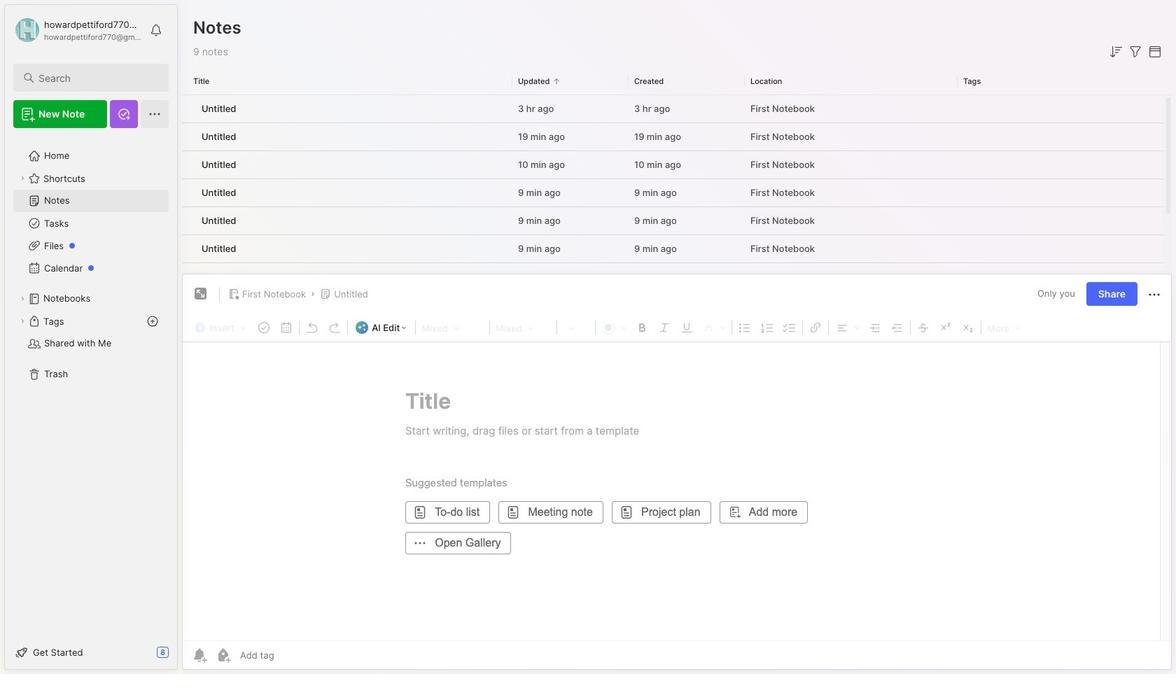 Task type: vqa. For each thing, say whether or not it's contained in the screenshot.
first 'TAB' from the left
no



Task type: describe. For each thing, give the bounding box(es) containing it.
Font size field
[[559, 319, 594, 337]]

heading level image
[[418, 319, 488, 337]]

Add filters field
[[1128, 43, 1144, 60]]

Account field
[[13, 16, 143, 44]]

tree inside main element
[[5, 137, 177, 637]]

2 cell from the top
[[182, 123, 193, 151]]

Sort options field
[[1108, 43, 1125, 60]]

5 cell from the top
[[182, 207, 193, 235]]

none search field inside main element
[[39, 69, 156, 86]]

add tag image
[[215, 647, 232, 664]]

4 cell from the top
[[182, 179, 193, 207]]

Font family field
[[492, 319, 556, 337]]

insert image
[[191, 319, 253, 337]]

click to collapse image
[[177, 649, 187, 665]]

alignment image
[[831, 318, 864, 338]]

1 cell from the top
[[182, 95, 193, 123]]

more image
[[984, 319, 1025, 337]]

Font color field
[[598, 318, 631, 336]]

Help and Learning task checklist field
[[5, 642, 177, 664]]

expand note image
[[193, 286, 209, 303]]

Add tag field
[[239, 649, 345, 662]]



Task type: locate. For each thing, give the bounding box(es) containing it.
add a reminder image
[[191, 647, 208, 664]]

Note Editor text field
[[183, 342, 1172, 641]]

7 cell from the top
[[182, 263, 193, 291]]

row group
[[182, 95, 1165, 347]]

None search field
[[39, 69, 156, 86]]

highlight image
[[698, 318, 731, 336]]

note window element
[[182, 274, 1172, 674]]

font color image
[[598, 318, 631, 336]]

main element
[[0, 0, 182, 675]]

font family image
[[492, 319, 556, 337]]

6 cell from the top
[[182, 235, 193, 263]]

tree
[[5, 137, 177, 637]]

font size image
[[559, 319, 594, 337]]

Heading level field
[[418, 319, 488, 337]]

View options field
[[1144, 43, 1164, 60]]

expand notebooks image
[[18, 295, 27, 303]]

Insert field
[[191, 319, 253, 337]]

add filters image
[[1128, 43, 1144, 60]]

Highlight field
[[698, 318, 731, 336]]

expand tags image
[[18, 317, 27, 326]]

cell
[[182, 95, 193, 123], [182, 123, 193, 151], [182, 151, 193, 179], [182, 179, 193, 207], [182, 207, 193, 235], [182, 235, 193, 263], [182, 263, 193, 291]]

3 cell from the top
[[182, 151, 193, 179]]

Search text field
[[39, 71, 156, 85]]



